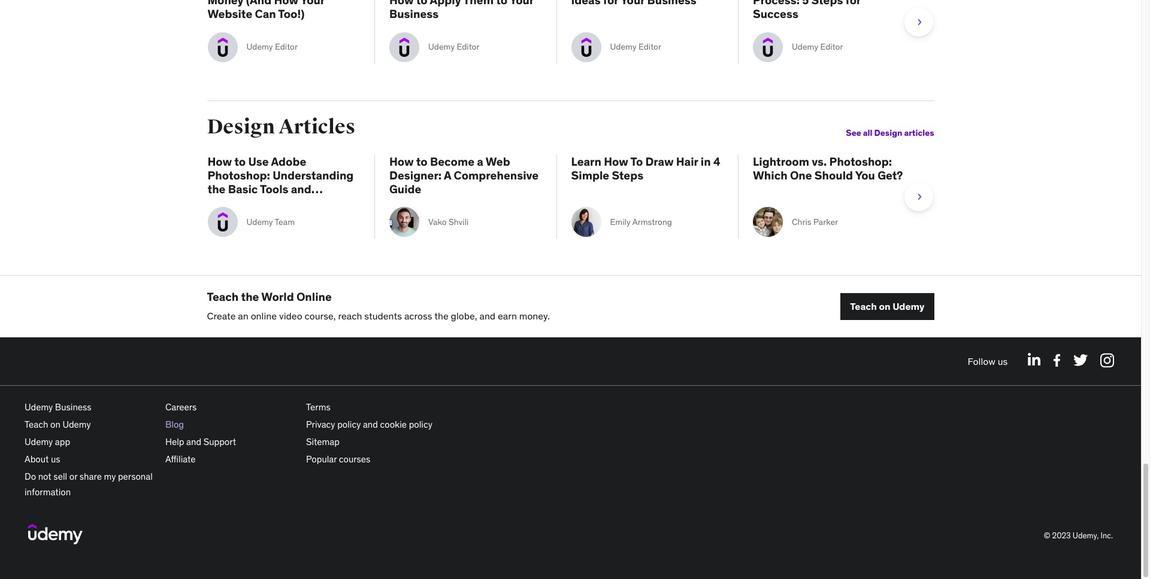 Task type: vqa. For each thing, say whether or not it's contained in the screenshot.
World
yes



Task type: describe. For each thing, give the bounding box(es) containing it.
learn
[[571, 155, 602, 169]]

an
[[238, 310, 249, 322]]

do
[[25, 471, 36, 483]]

emily armstrong
[[610, 217, 672, 227]]

chris parker
[[792, 217, 838, 227]]

teach for on
[[850, 301, 877, 313]]

us inside udemy business teach on udemy udemy app about us do not sell or share my personal information
[[51, 454, 60, 465]]

teach the world online create an online video course, reach students across the globe, and earn money.
[[207, 290, 550, 322]]

earn
[[498, 310, 517, 322]]

vako
[[428, 217, 447, 227]]

4 editor from the left
[[821, 41, 843, 52]]

careers link
[[165, 402, 197, 413]]

chris
[[792, 217, 812, 227]]

business
[[55, 402, 91, 413]]

terms
[[306, 402, 331, 413]]

vs.
[[812, 155, 827, 169]]

one
[[790, 168, 812, 183]]

money.
[[519, 310, 550, 322]]

affiliate
[[165, 454, 196, 465]]

to for become
[[416, 155, 428, 169]]

1 editor from the left
[[275, 41, 298, 52]]

udemy blog image
[[28, 523, 83, 547]]

hair
[[676, 155, 698, 169]]

basic
[[228, 182, 258, 196]]

online
[[251, 310, 277, 322]]

in
[[701, 155, 711, 169]]

careers blog help and support affiliate
[[165, 402, 236, 465]]

blog
[[165, 419, 184, 431]]

and inside careers blog help and support affiliate
[[186, 437, 201, 448]]

a
[[477, 155, 483, 169]]

follow us
[[968, 356, 1008, 368]]

teach on udemy
[[850, 301, 925, 313]]

3 udemy editor from the left
[[610, 41, 661, 52]]

lightroom
[[753, 155, 809, 169]]

sell
[[54, 471, 67, 483]]

1 vertical spatial teach on udemy link
[[25, 419, 91, 431]]

team
[[275, 217, 295, 227]]

not
[[38, 471, 51, 483]]

my
[[104, 471, 116, 483]]

4 udemy editor from the left
[[792, 41, 843, 52]]

learn how to draw hair in 4 simple steps link
[[571, 155, 724, 196]]

©
[[1044, 531, 1051, 542]]

parker
[[814, 217, 838, 227]]

create
[[207, 310, 236, 322]]

1 udemy editor from the left
[[247, 41, 298, 52]]

udemy,
[[1073, 531, 1099, 542]]

should
[[815, 168, 853, 183]]

help and support link
[[165, 437, 236, 448]]

across
[[404, 310, 432, 322]]

1 horizontal spatial the
[[241, 290, 259, 304]]

about us link
[[25, 454, 60, 465]]

udemy business teach on udemy udemy app about us do not sell or share my personal information
[[25, 402, 153, 498]]

2023
[[1052, 531, 1071, 542]]

comprehensive
[[454, 168, 539, 183]]

lightroom vs. photoshop: which one should you get?
[[753, 155, 903, 183]]

terms privacy policy and cookie policy sitemap popular courses
[[306, 402, 433, 465]]

simple
[[571, 168, 609, 183]]

use
[[248, 155, 269, 169]]

vako shvili
[[428, 217, 469, 227]]

0 horizontal spatial design
[[207, 114, 275, 139]]

lightroom vs. photoshop: which one should you get? link
[[753, 155, 906, 196]]

you
[[855, 168, 875, 183]]

tools
[[260, 182, 289, 196]]

popular courses link
[[306, 454, 371, 465]]

how for how to use adobe photoshop: understanding the basic tools and features
[[208, 155, 232, 169]]

which
[[753, 168, 788, 183]]

1 policy from the left
[[337, 419, 361, 431]]

popular
[[306, 454, 337, 465]]

web
[[486, 155, 510, 169]]

teach for the
[[207, 290, 239, 304]]

articles
[[904, 128, 934, 139]]

how to use adobe photoshop: understanding the basic tools and features link
[[208, 155, 360, 210]]

online
[[297, 290, 332, 304]]

0 vertical spatial teach on udemy link
[[841, 294, 934, 321]]

and inside teach the world online create an online video course, reach students across the globe, and earn money.
[[480, 310, 496, 322]]

see all design articles link
[[580, 128, 934, 139]]

2 horizontal spatial the
[[435, 310, 449, 322]]

guide
[[389, 182, 421, 196]]



Task type: locate. For each thing, give the bounding box(es) containing it.
how for how to become a web designer: a comprehensive guide
[[389, 155, 414, 169]]

2 how from the left
[[389, 155, 414, 169]]

1 vertical spatial us
[[51, 454, 60, 465]]

to left use
[[234, 155, 246, 169]]

1 horizontal spatial photoshop:
[[830, 155, 892, 169]]

draw
[[646, 155, 674, 169]]

0 vertical spatial on
[[879, 301, 891, 313]]

1 vertical spatial the
[[241, 290, 259, 304]]

app
[[55, 437, 70, 448]]

photoshop: inside how to use adobe photoshop: understanding the basic tools and features
[[208, 168, 270, 183]]

0 horizontal spatial how
[[208, 155, 232, 169]]

photoshop:
[[830, 155, 892, 169], [208, 168, 270, 183]]

features
[[208, 196, 255, 210]]

us
[[998, 356, 1008, 368], [51, 454, 60, 465]]

1 horizontal spatial policy
[[409, 419, 433, 431]]

sitemap
[[306, 437, 340, 448]]

courses
[[339, 454, 371, 465]]

all
[[863, 128, 873, 139]]

personal
[[118, 471, 153, 483]]

video
[[279, 310, 302, 322]]

and left earn
[[480, 310, 496, 322]]

and right tools at the left of the page
[[291, 182, 311, 196]]

the up an
[[241, 290, 259, 304]]

2 policy from the left
[[409, 419, 433, 431]]

on
[[879, 301, 891, 313], [50, 419, 60, 431]]

and inside how to use adobe photoshop: understanding the basic tools and features
[[291, 182, 311, 196]]

design articles
[[207, 114, 356, 139]]

to for use
[[234, 155, 246, 169]]

1 horizontal spatial design
[[875, 128, 903, 139]]

0 horizontal spatial on
[[50, 419, 60, 431]]

0 horizontal spatial policy
[[337, 419, 361, 431]]

us up sell on the bottom left
[[51, 454, 60, 465]]

to
[[631, 155, 643, 169]]

to inside how to use adobe photoshop: understanding the basic tools and features
[[234, 155, 246, 169]]

and left the cookie
[[363, 419, 378, 431]]

the inside how to use adobe photoshop: understanding the basic tools and features
[[208, 182, 226, 196]]

to left a
[[416, 155, 428, 169]]

the left globe,
[[435, 310, 449, 322]]

udemy team
[[247, 217, 295, 227]]

3 how from the left
[[604, 155, 628, 169]]

cookie
[[380, 419, 407, 431]]

1 vertical spatial on
[[50, 419, 60, 431]]

1 to from the left
[[234, 155, 246, 169]]

armstrong
[[633, 217, 672, 227]]

photoshop: down all
[[830, 155, 892, 169]]

2 to from the left
[[416, 155, 428, 169]]

terms link
[[306, 402, 331, 413]]

to inside how to become a web designer: a comprehensive guide
[[416, 155, 428, 169]]

how
[[208, 155, 232, 169], [389, 155, 414, 169], [604, 155, 628, 169]]

on inside udemy business teach on udemy udemy app about us do not sell or share my personal information
[[50, 419, 60, 431]]

how to use adobe photoshop: understanding the basic tools and features
[[208, 155, 354, 210]]

0 vertical spatial the
[[208, 182, 226, 196]]

0 horizontal spatial to
[[234, 155, 246, 169]]

a
[[444, 168, 451, 183]]

inc.
[[1101, 531, 1113, 542]]

0 horizontal spatial us
[[51, 454, 60, 465]]

privacy policy and cookie policy link
[[306, 419, 433, 431]]

photoshop: inside "lightroom vs. photoshop: which one should you get?"
[[830, 155, 892, 169]]

blog link
[[165, 419, 184, 431]]

1 how from the left
[[208, 155, 232, 169]]

2 horizontal spatial teach
[[850, 301, 877, 313]]

affiliate link
[[165, 454, 196, 465]]

the left basic
[[208, 182, 226, 196]]

about
[[25, 454, 49, 465]]

course,
[[305, 310, 336, 322]]

1 horizontal spatial teach
[[207, 290, 239, 304]]

0 horizontal spatial the
[[208, 182, 226, 196]]

1 horizontal spatial to
[[416, 155, 428, 169]]

privacy
[[306, 419, 335, 431]]

follow
[[968, 356, 996, 368]]

3 editor from the left
[[639, 41, 661, 52]]

udemy business link
[[25, 402, 91, 413]]

understanding
[[273, 168, 354, 183]]

get?
[[878, 168, 903, 183]]

the
[[208, 182, 226, 196], [241, 290, 259, 304], [435, 310, 449, 322]]

photoshop: up features
[[208, 168, 270, 183]]

policy right "privacy"
[[337, 419, 361, 431]]

1 horizontal spatial us
[[998, 356, 1008, 368]]

1 horizontal spatial how
[[389, 155, 414, 169]]

see all design articles
[[846, 128, 934, 139]]

adobe
[[271, 155, 306, 169]]

teach inside udemy business teach on udemy udemy app about us do not sell or share my personal information
[[25, 419, 48, 431]]

steps
[[612, 168, 644, 183]]

how left to
[[604, 155, 628, 169]]

2 vertical spatial the
[[435, 310, 449, 322]]

emily
[[610, 217, 631, 227]]

do not sell or share my personal information link
[[25, 471, 153, 498]]

teach on udemy link
[[841, 294, 934, 321], [25, 419, 91, 431]]

how inside how to use adobe photoshop: understanding the basic tools and features
[[208, 155, 232, 169]]

articles
[[279, 114, 356, 139]]

design up use
[[207, 114, 275, 139]]

how to become a web designer: a comprehensive guide link
[[389, 155, 542, 196]]

help
[[165, 437, 184, 448]]

0 horizontal spatial teach on udemy link
[[25, 419, 91, 431]]

design right all
[[875, 128, 903, 139]]

shvili
[[449, 217, 469, 227]]

© 2023 udemy, inc.
[[1044, 531, 1113, 542]]

how inside learn how to draw hair in 4 simple steps
[[604, 155, 628, 169]]

how inside how to become a web designer: a comprehensive guide
[[389, 155, 414, 169]]

policy right the cookie
[[409, 419, 433, 431]]

1 horizontal spatial on
[[879, 301, 891, 313]]

or
[[69, 471, 77, 483]]

and right help on the bottom of the page
[[186, 437, 201, 448]]

2 udemy editor from the left
[[428, 41, 480, 52]]

see
[[846, 128, 861, 139]]

how up guide
[[389, 155, 414, 169]]

udemy editor
[[247, 41, 298, 52], [428, 41, 480, 52], [610, 41, 661, 52], [792, 41, 843, 52]]

careers
[[165, 402, 197, 413]]

0 vertical spatial us
[[998, 356, 1008, 368]]

support
[[204, 437, 236, 448]]

world
[[261, 290, 294, 304]]

learn how to draw hair in 4 simple steps
[[571, 155, 721, 183]]

0 horizontal spatial teach
[[25, 419, 48, 431]]

information
[[25, 487, 71, 498]]

how to become a web designer: a comprehensive guide
[[389, 155, 539, 196]]

us right follow
[[998, 356, 1008, 368]]

2 editor from the left
[[457, 41, 480, 52]]

sitemap link
[[306, 437, 340, 448]]

and
[[291, 182, 311, 196], [480, 310, 496, 322], [363, 419, 378, 431], [186, 437, 201, 448]]

2 horizontal spatial how
[[604, 155, 628, 169]]

reach
[[338, 310, 362, 322]]

4
[[714, 155, 721, 169]]

designer:
[[389, 168, 442, 183]]

udemy app link
[[25, 437, 70, 448]]

share
[[80, 471, 102, 483]]

teach inside teach the world online create an online video course, reach students across the globe, and earn money.
[[207, 290, 239, 304]]

0 horizontal spatial photoshop:
[[208, 168, 270, 183]]

students
[[364, 310, 402, 322]]

and inside terms privacy policy and cookie policy sitemap popular courses
[[363, 419, 378, 431]]

globe,
[[451, 310, 477, 322]]

1 horizontal spatial teach on udemy link
[[841, 294, 934, 321]]

how up basic
[[208, 155, 232, 169]]



